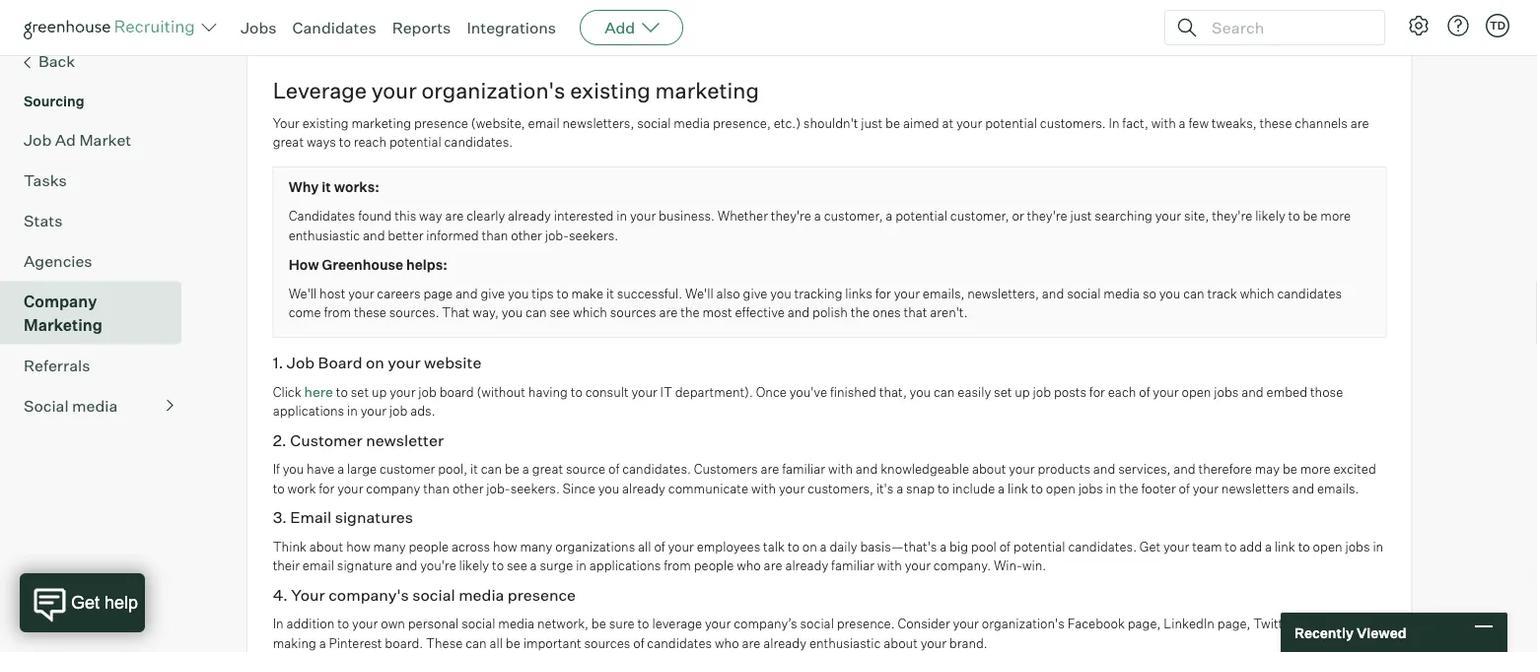 Task type: vqa. For each thing, say whether or not it's contained in the screenshot.
(19) related to Linda Miller
no



Task type: describe. For each thing, give the bounding box(es) containing it.
better
[[388, 228, 424, 243]]

4. your company's social media presence
[[273, 586, 576, 605]]

your left the employees
[[668, 539, 694, 555]]

td button
[[1486, 14, 1510, 37]]

1 horizontal spatial job
[[418, 384, 437, 400]]

you up effective
[[770, 286, 792, 301]]

agencies link
[[24, 249, 174, 273]]

sure
[[609, 617, 635, 632]]

potential inside candidates found this way are clearly already interested in your business. whether they're a customer, a potential customer, or they're just searching your site, they're likely to be more enthusiastic and better informed than other job-seekers.
[[896, 208, 948, 224]]

email
[[290, 508, 332, 528]]

important
[[523, 636, 582, 652]]

your left products
[[1009, 462, 1035, 478]]

each
[[1108, 384, 1136, 400]]

to left surge at the bottom
[[492, 558, 504, 574]]

potential inside think about how many people across how many organizations all of your employees talk to on a daily basis—that's a big pool of potential candidates. get your team to add a link to open jobs in their email signature and you're likely to see a surge in applications from people who are already familiar with your company. win-win.
[[1014, 539, 1066, 555]]

tweaks,
[[1212, 115, 1257, 131]]

company marketing link
[[24, 290, 174, 337]]

to up pinterest
[[337, 617, 349, 632]]

greenhouse recruiting image
[[24, 16, 201, 39]]

1 horizontal spatial presence
[[508, 586, 576, 605]]

add
[[1240, 539, 1262, 555]]

1 vertical spatial job
[[287, 353, 315, 372]]

across
[[452, 539, 490, 555]]

social inside we'll host your careers page and give you tips to make it successful. we'll also give you tracking links for your emails, newsletters, and social media so you can track which candidates come from these sources. that way, you can see which sources are the most effective and polish the ones that aren't.
[[1067, 286, 1101, 301]]

social left "presence."
[[800, 617, 834, 632]]

1 vertical spatial your
[[291, 586, 325, 605]]

enthusiastic inside candidates found this way are clearly already interested in your business. whether they're a customer, a potential customer, or they're just searching your site, they're likely to be more enthusiastic and better informed than other job-seekers.
[[289, 228, 360, 243]]

you right since
[[598, 481, 620, 497]]

candidates link
[[292, 18, 376, 37]]

so
[[1143, 286, 1157, 301]]

jobs inside 'to set up your job board (without having to consult your it department). once you've finished that, you can easily set up job posts for each of your open jobs and embed those applications in your job ads.'
[[1214, 384, 1239, 400]]

with down customers
[[751, 481, 776, 497]]

organizations
[[556, 539, 635, 555]]

about inside the in addition to your own personal social media network, be sure to leverage your company's social presence. consider your organization's facebook page, linkedin page, twitter feed, and even making a pinterest board. these can all be important sources of candidates who are already enthusiastic about your brand.
[[884, 636, 918, 652]]

media down referrals link
[[72, 396, 118, 416]]

0 vertical spatial marketing
[[655, 77, 759, 104]]

marketing inside your existing marketing presence (website, email newsletters, social media presence, etc.) shouldn't just be aimed at your potential customers. in fact, with a few tweaks, these channels are great ways to reach potential candidates.
[[352, 115, 411, 131]]

sources.
[[389, 305, 439, 321]]

jobs link
[[241, 18, 277, 37]]

candidates. inside if you have a large customer pool, it can be a great source of candidates. customers are familiar with and knowledgeable about your products and services, and therefore may be more excited to work for your company than other job-seekers. since you already communicate with your customers, it's a snap to include a link to open jobs in the footer of your newsletters and emails.
[[622, 462, 691, 478]]

helps:
[[406, 256, 447, 273]]

your down consider
[[921, 636, 947, 652]]

if you have a large customer pool, it can be a great source of candidates. customers are familiar with and knowledgeable about your products and services, and therefore may be more excited to work for your company than other job-seekers. since you already communicate with your customers, it's a snap to include a link to open jobs in the footer of your newsletters and emails.
[[273, 462, 1377, 497]]

already inside think about how many people across how many organizations all of your employees talk to on a daily basis—that's a big pool of potential candidates. get your team to add a link to open jobs in their email signature and you're likely to see a surge in applications from people who are already familiar with your company. win-win.
[[785, 558, 829, 574]]

0 horizontal spatial on
[[366, 353, 384, 372]]

consult
[[586, 384, 629, 400]]

social inside your existing marketing presence (website, email newsletters, social media presence, etc.) shouldn't just be aimed at your potential customers. in fact, with a few tweaks, these channels are great ways to reach potential candidates.
[[637, 115, 671, 131]]

1 how from the left
[[346, 539, 371, 555]]

way
[[419, 208, 442, 224]]

brand.
[[950, 636, 988, 652]]

a inside your existing marketing presence (website, email newsletters, social media presence, etc.) shouldn't just be aimed at your potential customers. in fact, with a few tweaks, these channels are great ways to reach potential candidates.
[[1179, 115, 1186, 131]]

with inside your existing marketing presence (website, email newsletters, social media presence, etc.) shouldn't just be aimed at your potential customers. in fact, with a few tweaks, these channels are great ways to reach potential candidates.
[[1152, 115, 1176, 131]]

you right so
[[1160, 286, 1181, 301]]

addition
[[286, 617, 335, 632]]

and down tracking
[[788, 305, 810, 321]]

basis—that's
[[860, 539, 937, 555]]

also
[[716, 286, 740, 301]]

polish
[[813, 305, 848, 321]]

daily
[[830, 539, 858, 555]]

you've
[[790, 384, 827, 400]]

applications inside think about how many people across how many organizations all of your employees talk to on a daily basis—that's a big pool of potential candidates. get your team to add a link to open jobs in their email signature and you're likely to see a surge in applications from people who are already familiar with your company. win-win.
[[590, 558, 661, 574]]

your left the "it"
[[632, 384, 657, 400]]

applications inside 'to set up your job board (without having to consult your it department). once you've finished that, you can easily set up job posts for each of your open jobs and embed those applications in your job ads.'
[[273, 404, 344, 419]]

candidates inside the in addition to your own personal social media network, be sure to leverage your company's social presence. consider your organization's facebook page, linkedin page, twitter feed, and even making a pinterest board. these can all be important sources of candidates who are already enthusiastic about your brand.
[[647, 636, 712, 652]]

in inside your existing marketing presence (website, email newsletters, social media presence, etc.) shouldn't just be aimed at your potential customers. in fact, with a few tweaks, these channels are great ways to reach potential candidates.
[[1109, 115, 1120, 131]]

back
[[38, 51, 75, 71]]

media down across
[[459, 586, 504, 605]]

for inside if you have a large customer pool, it can be a great source of candidates. customers are familiar with and knowledgeable about your products and services, and therefore may be more excited to work for your company than other job-seekers. since you already communicate with your customers, it's a snap to include a link to open jobs in the footer of your newsletters and emails.
[[319, 481, 335, 497]]

0 horizontal spatial it
[[322, 179, 331, 196]]

2 horizontal spatial job
[[1033, 384, 1051, 400]]

in inside candidates found this way are clearly already interested in your business. whether they're a customer, a potential customer, or they're just searching your site, they're likely to be more enthusiastic and better informed than other job-seekers.
[[617, 208, 627, 224]]

1.
[[273, 353, 283, 372]]

posts
[[1054, 384, 1087, 400]]

easily
[[958, 384, 991, 400]]

Search text field
[[1207, 13, 1367, 42]]

1. job board on your website
[[273, 353, 482, 372]]

found
[[358, 208, 392, 224]]

work
[[288, 481, 316, 497]]

a right it's
[[897, 481, 904, 497]]

than inside candidates found this way are clearly already interested in your business. whether they're a customer, a potential customer, or they're just searching your site, they're likely to be more enthusiastic and better informed than other job-seekers.
[[482, 228, 508, 243]]

1 we'll from the left
[[289, 286, 317, 301]]

configure image
[[1407, 14, 1431, 37]]

more inside if you have a large customer pool, it can be a great source of candidates. customers are familiar with and knowledgeable about your products and services, and therefore may be more excited to work for your company than other job-seekers. since you already communicate with your customers, it's a snap to include a link to open jobs in the footer of your newsletters and emails.
[[1301, 462, 1331, 478]]

twitter
[[1254, 617, 1295, 632]]

excited
[[1334, 462, 1377, 478]]

great inside your existing marketing presence (website, email newsletters, social media presence, etc.) shouldn't just be aimed at your potential customers. in fact, with a few tweaks, these channels are great ways to reach potential candidates.
[[273, 134, 304, 150]]

a left "big"
[[940, 539, 947, 555]]

more inside candidates found this way are clearly already interested in your business. whether they're a customer, a potential customer, or they're just searching your site, they're likely to be more enthusiastic and better informed than other job-seekers.
[[1321, 208, 1351, 224]]

you left tips
[[508, 286, 529, 301]]

pool,
[[438, 462, 468, 478]]

be right pool,
[[505, 462, 520, 478]]

jobs inside if you have a large customer pool, it can be a great source of candidates. customers are familiar with and knowledgeable about your products and services, and therefore may be more excited to work for your company than other job-seekers. since you already communicate with your customers, it's a snap to include a link to open jobs in the footer of your newsletters and emails.
[[1079, 481, 1103, 497]]

be right may
[[1283, 462, 1298, 478]]

candidates found this way are clearly already interested in your business. whether they're a customer, a potential customer, or they're just searching your site, they're likely to be more enthusiastic and better informed than other job-seekers.
[[289, 208, 1351, 243]]

newsletter
[[366, 431, 444, 450]]

can inside if you have a large customer pool, it can be a great source of candidates. customers are familiar with and knowledgeable about your products and services, and therefore may be more excited to work for your company than other job-seekers. since you already communicate with your customers, it's a snap to include a link to open jobs in the footer of your newsletters and emails.
[[481, 462, 502, 478]]

and left so
[[1042, 286, 1064, 301]]

candidates for candidates
[[292, 18, 376, 37]]

your left website
[[388, 353, 421, 372]]

your right host
[[348, 286, 374, 301]]

your up brand.
[[953, 617, 979, 632]]

it inside if you have a large customer pool, it can be a great source of candidates. customers are familiar with and knowledgeable about your products and services, and therefore may be more excited to work for your company than other job-seekers. since you already communicate with your customers, it's a snap to include a link to open jobs in the footer of your newsletters and emails.
[[470, 462, 478, 478]]

your up 2. customer newsletter at the bottom left
[[361, 404, 387, 419]]

a right whether
[[814, 208, 821, 224]]

are inside your existing marketing presence (website, email newsletters, social media presence, etc.) shouldn't just be aimed at your potential customers. in fact, with a few tweaks, these channels are great ways to reach potential candidates.
[[1351, 115, 1370, 131]]

and inside the in addition to your own personal social media network, be sure to leverage your company's social presence. consider your organization's facebook page, linkedin page, twitter feed, and even making a pinterest board. these can all be important sources of candidates who are already enthusiastic about your brand.
[[1330, 617, 1352, 632]]

recently viewed
[[1295, 625, 1407, 642]]

your down the basis—that's
[[905, 558, 931, 574]]

of inside the in addition to your own personal social media network, be sure to leverage your company's social presence. consider your organization's facebook page, linkedin page, twitter feed, and even making a pinterest board. these can all be important sources of candidates who are already enthusiastic about your brand.
[[633, 636, 644, 652]]

aren't.
[[930, 305, 968, 321]]

be inside candidates found this way are clearly already interested in your business. whether they're a customer, a potential customer, or they're just searching your site, they're likely to be more enthusiastic and better informed than other job-seekers.
[[1303, 208, 1318, 224]]

0 horizontal spatial people
[[409, 539, 449, 555]]

marketing
[[24, 315, 102, 335]]

media inside the in addition to your own personal social media network, be sure to leverage your company's social presence. consider your organization's facebook page, linkedin page, twitter feed, and even making a pinterest board. these can all be important sources of candidates who are already enthusiastic about your brand.
[[498, 617, 535, 632]]

to inside we'll host your careers page and give you tips to make it successful. we'll also give you tracking links for your emails, newsletters, and social media so you can track which candidates come from these sources. that way, you can see which sources are the most effective and polish the ones that aren't.
[[557, 286, 569, 301]]

seekers. inside if you have a large customer pool, it can be a great source of candidates. customers are familiar with and knowledgeable about your products and services, and therefore may be more excited to work for your company than other job-seekers. since you already communicate with your customers, it's a snap to include a link to open jobs in the footer of your newsletters and emails.
[[511, 481, 560, 497]]

leverage
[[273, 77, 367, 104]]

reports
[[392, 18, 451, 37]]

2 many from the left
[[520, 539, 553, 555]]

think
[[273, 539, 307, 555]]

newsletters
[[1222, 481, 1290, 497]]

can left track
[[1184, 286, 1205, 301]]

of right footer
[[1179, 481, 1190, 497]]

how
[[289, 256, 319, 273]]

searching
[[1095, 208, 1153, 224]]

are inside candidates found this way are clearly already interested in your business. whether they're a customer, a potential customer, or they're just searching your site, they're likely to be more enthusiastic and better informed than other job-seekers.
[[445, 208, 464, 224]]

1 vertical spatial people
[[694, 558, 734, 574]]

and up it's
[[856, 462, 878, 478]]

job- inside if you have a large customer pool, it can be a great source of candidates. customers are familiar with and knowledgeable about your products and services, and therefore may be more excited to work for your company than other job-seekers. since you already communicate with your customers, it's a snap to include a link to open jobs in the footer of your newsletters and emails.
[[487, 481, 511, 497]]

in inside 'to set up your job board (without having to consult your it department). once you've finished that, you can easily set up job posts for each of your open jobs and embed those applications in your job ads.'
[[347, 404, 358, 419]]

can inside 'to set up your job board (without having to consult your it department). once you've finished that, you can easily set up job posts for each of your open jobs and embed those applications in your job ads.'
[[934, 384, 955, 400]]

footer
[[1142, 481, 1176, 497]]

presence.
[[837, 617, 895, 632]]

a right have
[[338, 462, 344, 478]]

2 they're from the left
[[1027, 208, 1068, 224]]

in inside the in addition to your own personal social media network, be sure to leverage your company's social presence. consider your organization's facebook page, linkedin page, twitter feed, and even making a pinterest board. these can all be important sources of candidates who are already enthusiastic about your brand.
[[273, 617, 284, 632]]

presence inside your existing marketing presence (website, email newsletters, social media presence, etc.) shouldn't just be aimed at your potential customers. in fact, with a few tweaks, these channels are great ways to reach potential candidates.
[[414, 115, 468, 131]]

these inside we'll host your careers page and give you tips to make it successful. we'll also give you tracking links for your emails, newsletters, and social media so you can track which candidates come from these sources. that way, you can see which sources are the most effective and polish the ones that aren't.
[[354, 305, 387, 321]]

to set up your job board (without having to consult your it department). once you've finished that, you can easily set up job posts for each of your open jobs and embed those applications in your job ads.
[[273, 384, 1344, 419]]

can down tips
[[526, 305, 547, 321]]

your existing marketing presence (website, email newsletters, social media presence, etc.) shouldn't just be aimed at your potential customers. in fact, with a few tweaks, these channels are great ways to reach potential candidates.
[[273, 115, 1370, 150]]

your up that
[[894, 286, 920, 301]]

2 how from the left
[[493, 539, 517, 555]]

to right here link
[[336, 384, 348, 400]]

already inside the in addition to your own personal social media network, be sure to leverage your company's social presence. consider your organization's facebook page, linkedin page, twitter feed, and even making a pinterest board. these can all be important sources of candidates who are already enthusiastic about your brand.
[[764, 636, 807, 652]]

enthusiastic inside the in addition to your own personal social media network, be sure to leverage your company's social presence. consider your organization's facebook page, linkedin page, twitter feed, and even making a pinterest board. these can all be important sources of candidates who are already enthusiastic about your brand.
[[810, 636, 881, 652]]

etc.)
[[774, 115, 801, 131]]

it inside we'll host your careers page and give you tips to make it successful. we'll also give you tracking links for your emails, newsletters, and social media so you can track which candidates come from these sources. that way, you can see which sources are the most effective and polish the ones that aren't.
[[606, 286, 614, 301]]

and left emails.
[[1293, 481, 1315, 497]]

link inside if you have a large customer pool, it can be a great source of candidates. customers are familiar with and knowledgeable about your products and services, and therefore may be more excited to work for your company than other job-seekers. since you already communicate with your customers, it's a snap to include a link to open jobs in the footer of your newsletters and emails.
[[1008, 481, 1029, 497]]

familiar inside think about how many people across how many organizations all of your employees talk to on a daily basis—that's a big pool of potential candidates. get your team to add a link to open jobs in their email signature and you're likely to see a surge in applications from people who are already familiar with your company. win-win.
[[831, 558, 875, 574]]

your down therefore
[[1193, 481, 1219, 497]]

and inside 'to set up your job board (without having to consult your it department). once you've finished that, you can easily set up job posts for each of your open jobs and embed those applications in your job ads.'
[[1242, 384, 1264, 400]]

leverage your organization's existing marketing
[[273, 77, 759, 104]]

if
[[273, 462, 280, 478]]

large
[[347, 462, 377, 478]]

social up these
[[462, 617, 496, 632]]

a inside the in addition to your own personal social media network, be sure to leverage your company's social presence. consider your organization's facebook page, linkedin page, twitter feed, and even making a pinterest board. these can all be important sources of candidates who are already enthusiastic about your brand.
[[319, 636, 326, 652]]

tasks link
[[24, 168, 174, 192]]

your right 'leverage'
[[705, 617, 731, 632]]

social up the personal
[[413, 586, 455, 605]]

of right source
[[609, 462, 620, 478]]

consider
[[898, 617, 950, 632]]

add
[[605, 18, 635, 37]]

a left surge at the bottom
[[530, 558, 537, 574]]

the inside if you have a large customer pool, it can be a great source of candidates. customers are familiar with and knowledgeable about your products and services, and therefore may be more excited to work for your company than other job-seekers. since you already communicate with your customers, it's a snap to include a link to open jobs in the footer of your newsletters and emails.
[[1120, 481, 1139, 497]]

and up that
[[456, 286, 478, 301]]

be left important
[[506, 636, 521, 652]]

1 horizontal spatial which
[[1240, 286, 1275, 301]]

your down "large"
[[337, 481, 363, 497]]

click
[[273, 384, 302, 400]]

open inside think about how many people across how many organizations all of your employees talk to on a daily basis—that's a big pool of potential candidates. get your team to add a link to open jobs in their email signature and you're likely to see a surge in applications from people who are already familiar with your company. win-win.
[[1313, 539, 1343, 555]]

potential left customers.
[[985, 115, 1037, 131]]

0 vertical spatial job
[[24, 130, 52, 150]]

once
[[756, 384, 787, 400]]

be inside your existing marketing presence (website, email newsletters, social media presence, etc.) shouldn't just be aimed at your potential customers. in fact, with a few tweaks, these channels are great ways to reach potential candidates.
[[886, 115, 900, 131]]

a right add at the bottom right
[[1265, 539, 1272, 555]]

to right snap
[[938, 481, 950, 497]]

just inside your existing marketing presence (website, email newsletters, social media presence, etc.) shouldn't just be aimed at your potential customers. in fact, with a few tweaks, these channels are great ways to reach potential candidates.
[[861, 115, 883, 131]]

with inside think about how many people across how many organizations all of your employees talk to on a daily basis—that's a big pool of potential candidates. get your team to add a link to open jobs in their email signature and you're likely to see a surge in applications from people who are already familiar with your company. win-win.
[[878, 558, 902, 574]]

about inside think about how many people across how many organizations all of your employees talk to on a daily basis—that's a big pool of potential candidates. get your team to add a link to open jobs in their email signature and you're likely to see a surge in applications from people who are already familiar with your company. win-win.
[[309, 539, 343, 555]]

than inside if you have a large customer pool, it can be a great source of candidates. customers are familiar with and knowledgeable about your products and services, and therefore may be more excited to work for your company than other job-seekers. since you already communicate with your customers, it's a snap to include a link to open jobs in the footer of your newsletters and emails.
[[423, 481, 450, 497]]

few
[[1189, 115, 1209, 131]]

2 up from the left
[[1015, 384, 1030, 400]]

in inside if you have a large customer pool, it can be a great source of candidates. customers are familiar with and knowledgeable about your products and services, and therefore may be more excited to work for your company than other job-seekers. since you already communicate with your customers, it's a snap to include a link to open jobs in the footer of your newsletters and emails.
[[1106, 481, 1117, 497]]

emails,
[[923, 286, 965, 301]]

their
[[273, 558, 300, 574]]

this
[[395, 208, 416, 224]]

open inside 'to set up your job board (without having to consult your it department). once you've finished that, you can easily set up job posts for each of your open jobs and embed those applications in your job ads.'
[[1182, 384, 1212, 400]]

1 customer, from the left
[[824, 208, 883, 224]]

seekers. inside candidates found this way are clearly already interested in your business. whether they're a customer, a potential customer, or they're just searching your site, they're likely to be more enthusiastic and better informed than other job-seekers.
[[569, 228, 618, 243]]

tips
[[532, 286, 554, 301]]

0 horizontal spatial the
[[681, 305, 700, 321]]

viewed
[[1357, 625, 1407, 642]]

employees
[[697, 539, 761, 555]]

organization's inside the in addition to your own personal social media network, be sure to leverage your company's social presence. consider your organization's facebook page, linkedin page, twitter feed, and even making a pinterest board. these can all be important sources of candidates who are already enthusiastic about your brand.
[[982, 617, 1065, 632]]

your left business.
[[630, 208, 656, 224]]

1 give from the left
[[481, 286, 505, 301]]

and up footer
[[1174, 462, 1196, 478]]

0 horizontal spatial organization's
[[422, 77, 566, 104]]

feed,
[[1298, 617, 1327, 632]]

your left customers,
[[779, 481, 805, 497]]

that
[[442, 305, 470, 321]]

3 they're from the left
[[1212, 208, 1253, 224]]

are inside think about how many people across how many organizations all of your employees talk to on a daily basis—that's a big pool of potential candidates. get your team to add a link to open jobs in their email signature and you're likely to see a surge in applications from people who are already familiar with your company. win-win.
[[764, 558, 783, 574]]

in down organizations
[[576, 558, 587, 574]]

customer
[[380, 462, 435, 478]]

it's
[[877, 481, 894, 497]]

0 horizontal spatial job
[[389, 404, 408, 419]]

for inside 'to set up your job board (without having to consult your it department). once you've finished that, you can easily set up job posts for each of your open jobs and embed those applications in your job ads.'
[[1090, 384, 1105, 400]]

likely inside think about how many people across how many organizations all of your employees talk to on a daily basis—that's a big pool of potential candidates. get your team to add a link to open jobs in their email signature and you're likely to see a surge in applications from people who are already familiar with your company. win-win.
[[459, 558, 489, 574]]

in up even
[[1373, 539, 1384, 555]]

of up win-
[[1000, 539, 1011, 555]]

win-
[[994, 558, 1023, 574]]

sources inside the in addition to your own personal social media network, be sure to leverage your company's social presence. consider your organization's facebook page, linkedin page, twitter feed, and even making a pinterest board. these can all be important sources of candidates who are already enthusiastic about your brand.
[[584, 636, 631, 652]]

business.
[[659, 208, 715, 224]]

all inside think about how many people across how many organizations all of your employees talk to on a daily basis—that's a big pool of potential candidates. get your team to add a link to open jobs in their email signature and you're likely to see a surge in applications from people who are already familiar with your company. win-win.
[[638, 539, 651, 555]]

sources inside we'll host your careers page and give you tips to make it successful. we'll also give you tracking links for your emails, newsletters, and social media so you can track which candidates come from these sources. that way, you can see which sources are the most effective and polish the ones that aren't.
[[610, 305, 656, 321]]

potential right reach
[[389, 134, 441, 150]]

jobs
[[241, 18, 277, 37]]

effective
[[735, 305, 785, 321]]

company
[[366, 481, 421, 497]]

informed
[[426, 228, 479, 243]]

your up pinterest
[[352, 617, 378, 632]]

way,
[[473, 305, 499, 321]]

your inside your existing marketing presence (website, email newsletters, social media presence, etc.) shouldn't just be aimed at your potential customers. in fact, with a few tweaks, these channels are great ways to reach potential candidates.
[[273, 115, 300, 131]]

to down if
[[273, 481, 285, 497]]

team
[[1193, 539, 1222, 555]]



Task type: locate. For each thing, give the bounding box(es) containing it.
having
[[528, 384, 568, 400]]

1 horizontal spatial many
[[520, 539, 553, 555]]

1 horizontal spatial in
[[1109, 115, 1120, 131]]

1 horizontal spatial seekers.
[[569, 228, 618, 243]]

surge
[[540, 558, 573, 574]]

1 vertical spatial organization's
[[982, 617, 1065, 632]]

2 vertical spatial about
[[884, 636, 918, 652]]

be
[[886, 115, 900, 131], [1303, 208, 1318, 224], [505, 462, 520, 478], [1283, 462, 1298, 478], [592, 617, 606, 632], [506, 636, 521, 652]]

1 vertical spatial candidates.
[[622, 462, 691, 478]]

0 horizontal spatial which
[[573, 305, 607, 321]]

1 horizontal spatial link
[[1275, 539, 1296, 555]]

email inside your existing marketing presence (website, email newsletters, social media presence, etc.) shouldn't just be aimed at your potential customers. in fact, with a few tweaks, these channels are great ways to reach potential candidates.
[[528, 115, 560, 131]]

1 vertical spatial seekers.
[[511, 481, 560, 497]]

links
[[846, 286, 873, 301]]

may
[[1255, 462, 1280, 478]]

it
[[322, 179, 331, 196], [606, 286, 614, 301], [470, 462, 478, 478]]

of right organizations
[[654, 539, 665, 555]]

1 horizontal spatial all
[[638, 539, 651, 555]]

therefore
[[1199, 462, 1252, 478]]

company's
[[329, 586, 409, 605]]

1 horizontal spatial the
[[851, 305, 870, 321]]

network,
[[537, 617, 589, 632]]

0 horizontal spatial page,
[[1128, 617, 1161, 632]]

to down products
[[1031, 481, 1043, 497]]

ones
[[873, 305, 901, 321]]

of inside 'to set up your job board (without having to consult your it department). once you've finished that, you can easily set up job posts for each of your open jobs and embed those applications in your job ads.'
[[1139, 384, 1150, 400]]

0 vertical spatial link
[[1008, 481, 1029, 497]]

email inside think about how many people across how many organizations all of your employees talk to on a daily basis—that's a big pool of potential candidates. get your team to add a link to open jobs in their email signature and you're likely to see a surge in applications from people who are already familiar with your company. win-win.
[[303, 558, 334, 574]]

back link
[[24, 49, 174, 75]]

how up signature
[[346, 539, 371, 555]]

be left the aimed
[[886, 115, 900, 131]]

open inside if you have a large customer pool, it can be a great source of candidates. customers are familiar with and knowledgeable about your products and services, and therefore may be more excited to work for your company than other job-seekers. since you already communicate with your customers, it's a snap to include a link to open jobs in the footer of your newsletters and emails.
[[1046, 481, 1076, 497]]

with right fact,
[[1152, 115, 1176, 131]]

and left even
[[1330, 617, 1352, 632]]

3.
[[273, 508, 287, 528]]

are right customers
[[761, 462, 779, 478]]

own
[[381, 617, 405, 632]]

all inside the in addition to your own personal social media network, be sure to leverage your company's social presence. consider your organization's facebook page, linkedin page, twitter feed, and even making a pinterest board. these can all be important sources of candidates who are already enthusiastic about your brand.
[[490, 636, 503, 652]]

0 vertical spatial jobs
[[1214, 384, 1239, 400]]

are inside we'll host your careers page and give you tips to make it successful. we'll also give you tracking links for your emails, newsletters, and social media so you can track which candidates come from these sources. that way, you can see which sources are the most effective and polish the ones that aren't.
[[659, 305, 678, 321]]

0 horizontal spatial job
[[24, 130, 52, 150]]

signature
[[337, 558, 393, 574]]

recently
[[1295, 625, 1354, 642]]

other inside candidates found this way are clearly already interested in your business. whether they're a customer, a potential customer, or they're just searching your site, they're likely to be more enthusiastic and better informed than other job-seekers.
[[511, 228, 542, 243]]

0 vertical spatial familiar
[[782, 462, 826, 478]]

already inside candidates found this way are clearly already interested in your business. whether they're a customer, a potential customer, or they're just searching your site, they're likely to be more enthusiastic and better informed than other job-seekers.
[[508, 208, 551, 224]]

newsletters, inside your existing marketing presence (website, email newsletters, social media presence, etc.) shouldn't just be aimed at your potential customers. in fact, with a few tweaks, these channels are great ways to reach potential candidates.
[[563, 115, 634, 131]]

to inside your existing marketing presence (website, email newsletters, social media presence, etc.) shouldn't just be aimed at your potential customers. in fact, with a few tweaks, these channels are great ways to reach potential candidates.
[[339, 134, 351, 150]]

newsletters, inside we'll host your careers page and give you tips to make it successful. we'll also give you tracking links for your emails, newsletters, and social media so you can track which candidates come from these sources. that way, you can see which sources are the most effective and polish the ones that aren't.
[[968, 286, 1039, 301]]

1 vertical spatial newsletters,
[[968, 286, 1039, 301]]

candidates inside candidates found this way are clearly already interested in your business. whether they're a customer, a potential customer, or they're just searching your site, they're likely to be more enthusiastic and better informed than other job-seekers.
[[289, 208, 355, 224]]

about down email
[[309, 539, 343, 555]]

1 vertical spatial other
[[453, 481, 484, 497]]

2 set from the left
[[994, 384, 1012, 400]]

1 horizontal spatial candidates.
[[622, 462, 691, 478]]

fact,
[[1123, 115, 1149, 131]]

0 horizontal spatial job-
[[487, 481, 511, 497]]

link right include
[[1008, 481, 1029, 497]]

ways
[[307, 134, 336, 150]]

0 vertical spatial sources
[[610, 305, 656, 321]]

knowledgeable
[[881, 462, 970, 478]]

1 up from the left
[[372, 384, 387, 400]]

your right each
[[1153, 384, 1179, 400]]

presence down surge at the bottom
[[508, 586, 576, 605]]

many
[[373, 539, 406, 555], [520, 539, 553, 555]]

media inside your existing marketing presence (website, email newsletters, social media presence, etc.) shouldn't just be aimed at your potential customers. in fact, with a few tweaks, these channels are great ways to reach potential candidates.
[[674, 115, 710, 131]]

are down the company's
[[742, 636, 761, 652]]

0 horizontal spatial great
[[273, 134, 304, 150]]

these inside your existing marketing presence (website, email newsletters, social media presence, etc.) shouldn't just be aimed at your potential customers. in fact, with a few tweaks, these channels are great ways to reach potential candidates.
[[1260, 115, 1292, 131]]

who inside the in addition to your own personal social media network, be sure to leverage your company's social presence. consider your organization's facebook page, linkedin page, twitter feed, and even making a pinterest board. these can all be important sources of candidates who are already enthusiastic about your brand.
[[715, 636, 739, 652]]

with up customers,
[[828, 462, 853, 478]]

2 horizontal spatial open
[[1313, 539, 1343, 555]]

1 page, from the left
[[1128, 617, 1161, 632]]

1 vertical spatial likely
[[459, 558, 489, 574]]

(website,
[[471, 115, 525, 131]]

open down emails.
[[1313, 539, 1343, 555]]

that
[[904, 305, 927, 321]]

2. customer newsletter
[[273, 431, 444, 450]]

your right get
[[1164, 539, 1190, 555]]

2 horizontal spatial jobs
[[1346, 539, 1370, 555]]

1 horizontal spatial than
[[482, 228, 508, 243]]

more
[[1321, 208, 1351, 224], [1301, 462, 1331, 478]]

organization's
[[422, 77, 566, 104], [982, 617, 1065, 632]]

1 horizontal spatial on
[[803, 539, 817, 555]]

add button
[[580, 10, 684, 45]]

1 many from the left
[[373, 539, 406, 555]]

social
[[24, 396, 69, 416]]

candidates
[[1278, 286, 1342, 301], [647, 636, 712, 652]]

referrals
[[24, 356, 90, 375]]

0 horizontal spatial see
[[507, 558, 527, 574]]

1 set from the left
[[351, 384, 369, 400]]

1 horizontal spatial jobs
[[1214, 384, 1239, 400]]

see inside we'll host your careers page and give you tips to make it successful. we'll also give you tracking links for your emails, newsletters, and social media so you can track which candidates come from these sources. that way, you can see which sources are the most effective and polish the ones that aren't.
[[550, 305, 570, 321]]

0 vertical spatial seekers.
[[569, 228, 618, 243]]

1 horizontal spatial other
[[511, 228, 542, 243]]

board
[[440, 384, 474, 400]]

are inside the in addition to your own personal social media network, be sure to leverage your company's social presence. consider your organization's facebook page, linkedin page, twitter feed, and even making a pinterest board. these can all be important sources of candidates who are already enthusiastic about your brand.
[[742, 636, 761, 652]]

social left presence,
[[637, 115, 671, 131]]

likely down across
[[459, 558, 489, 574]]

candidates. up communicate
[[622, 462, 691, 478]]

1 vertical spatial great
[[532, 462, 563, 478]]

and inside candidates found this way are clearly already interested in your business. whether they're a customer, a potential customer, or they're just searching your site, they're likely to be more enthusiastic and better informed than other job-seekers.
[[363, 228, 385, 243]]

1 vertical spatial applications
[[590, 558, 661, 574]]

candidates. inside your existing marketing presence (website, email newsletters, social media presence, etc.) shouldn't just be aimed at your potential customers. in fact, with a few tweaks, these channels are great ways to reach potential candidates.
[[444, 134, 513, 150]]

to right sure
[[638, 617, 649, 632]]

0 horizontal spatial enthusiastic
[[289, 228, 360, 243]]

job left "posts"
[[1033, 384, 1051, 400]]

give up way,
[[481, 286, 505, 301]]

to right add at the bottom right
[[1299, 539, 1310, 555]]

familiar inside if you have a large customer pool, it can be a great source of candidates. customers are familiar with and knowledgeable about your products and services, and therefore may be more excited to work for your company than other job-seekers. since you already communicate with your customers, it's a snap to include a link to open jobs in the footer of your newsletters and emails.
[[782, 462, 826, 478]]

in left footer
[[1106, 481, 1117, 497]]

2 horizontal spatial candidates.
[[1068, 539, 1137, 555]]

4.
[[273, 586, 288, 605]]

1 vertical spatial familiar
[[831, 558, 875, 574]]

it right why
[[322, 179, 331, 196]]

applications down click here
[[273, 404, 344, 419]]

open down products
[[1046, 481, 1076, 497]]

which down the make
[[573, 305, 607, 321]]

set right the easily
[[994, 384, 1012, 400]]

your up ads.
[[390, 384, 416, 400]]

applications
[[273, 404, 344, 419], [590, 558, 661, 574]]

potential up win.
[[1014, 539, 1066, 555]]

media inside we'll host your careers page and give you tips to make it successful. we'll also give you tracking links for your emails, newsletters, and social media so you can track which candidates come from these sources. that way, you can see which sources are the most effective and polish the ones that aren't.
[[1104, 286, 1140, 301]]

seekers.
[[569, 228, 618, 243], [511, 481, 560, 497]]

0 vertical spatial email
[[528, 115, 560, 131]]

to inside candidates found this way are clearly already interested in your business. whether they're a customer, a potential customer, or they're just searching your site, they're likely to be more enthusiastic and better informed than other job-seekers.
[[1289, 208, 1300, 224]]

stats link
[[24, 209, 174, 232]]

tracking
[[794, 286, 843, 301]]

these
[[1260, 115, 1292, 131], [354, 305, 387, 321]]

open right each
[[1182, 384, 1212, 400]]

already inside if you have a large customer pool, it can be a great source of candidates. customers are familiar with and knowledgeable about your products and services, and therefore may be more excited to work for your company than other job-seekers. since you already communicate with your customers, it's a snap to include a link to open jobs in the footer of your newsletters and emails.
[[622, 481, 666, 497]]

you inside 'to set up your job board (without having to consult your it department). once you've finished that, you can easily set up job posts for each of your open jobs and embed those applications in your job ads.'
[[910, 384, 931, 400]]

works:
[[334, 179, 379, 196]]

0 horizontal spatial email
[[303, 558, 334, 574]]

1 horizontal spatial it
[[470, 462, 478, 478]]

1 vertical spatial presence
[[508, 586, 576, 605]]

2.
[[273, 431, 287, 450]]

which right track
[[1240, 286, 1275, 301]]

all right organizations
[[638, 539, 651, 555]]

1 horizontal spatial just
[[1071, 208, 1092, 224]]

communicate
[[668, 481, 749, 497]]

can inside the in addition to your own personal social media network, be sure to leverage your company's social presence. consider your organization's facebook page, linkedin page, twitter feed, and even making a pinterest board. these can all be important sources of candidates who are already enthusiastic about your brand.
[[466, 636, 487, 652]]

1 vertical spatial candidates
[[289, 208, 355, 224]]

and inside think about how many people across how many organizations all of your employees talk to on a daily basis—that's a big pool of potential candidates. get your team to add a link to open jobs in their email signature and you're likely to see a surge in applications from people who are already familiar with your company. win-win.
[[395, 558, 418, 574]]

1 horizontal spatial how
[[493, 539, 517, 555]]

candidates. inside think about how many people across how many organizations all of your employees talk to on a daily basis—that's a big pool of potential candidates. get your team to add a link to open jobs in their email signature and you're likely to see a surge in applications from people who are already familiar with your company. win-win.
[[1068, 539, 1137, 555]]

email
[[528, 115, 560, 131], [303, 558, 334, 574]]

making
[[273, 636, 316, 652]]

1 horizontal spatial people
[[694, 558, 734, 574]]

interested
[[554, 208, 614, 224]]

1 vertical spatial enthusiastic
[[810, 636, 881, 652]]

0 horizontal spatial candidates
[[647, 636, 712, 652]]

2 horizontal spatial they're
[[1212, 208, 1253, 224]]

2 horizontal spatial the
[[1120, 481, 1139, 497]]

emails.
[[1318, 481, 1359, 497]]

see down tips
[[550, 305, 570, 321]]

1 they're from the left
[[771, 208, 812, 224]]

social media link
[[24, 394, 174, 418]]

td button
[[1482, 10, 1514, 41]]

existing inside your existing marketing presence (website, email newsletters, social media presence, etc.) shouldn't just be aimed at your potential customers. in fact, with a few tweaks, these channels are great ways to reach potential candidates.
[[302, 115, 349, 131]]

2 give from the left
[[743, 286, 768, 301]]

0 vertical spatial open
[[1182, 384, 1212, 400]]

are inside if you have a large customer pool, it can be a great source of candidates. customers are familiar with and knowledgeable about your products and services, and therefore may be more excited to work for your company than other job-seekers. since you already communicate with your customers, it's a snap to include a link to open jobs in the footer of your newsletters and emails.
[[761, 462, 779, 478]]

a left source
[[523, 462, 529, 478]]

on inside think about how many people across how many organizations all of your employees talk to on a daily basis—that's a big pool of potential candidates. get your team to add a link to open jobs in their email signature and you're likely to see a surge in applications from people who are already familiar with your company. win-win.
[[803, 539, 817, 555]]

0 vertical spatial candidates
[[292, 18, 376, 37]]

up down 1. job board on your website
[[372, 384, 387, 400]]

0 vertical spatial other
[[511, 228, 542, 243]]

give
[[481, 286, 505, 301], [743, 286, 768, 301]]

0 horizontal spatial up
[[372, 384, 387, 400]]

than down pool,
[[423, 481, 450, 497]]

you right way,
[[502, 305, 523, 321]]

0 vertical spatial from
[[324, 305, 351, 321]]

0 horizontal spatial newsletters,
[[563, 115, 634, 131]]

customers.
[[1040, 115, 1106, 131]]

candidates inside we'll host your careers page and give you tips to make it successful. we'll also give you tracking links for your emails, newsletters, and social media so you can track which candidates come from these sources. that way, you can see which sources are the most effective and polish the ones that aren't.
[[1278, 286, 1342, 301]]

1 horizontal spatial job
[[287, 353, 315, 372]]

more up emails.
[[1301, 462, 1331, 478]]

presence,
[[713, 115, 771, 131]]

1 horizontal spatial familiar
[[831, 558, 875, 574]]

can right these
[[466, 636, 487, 652]]

your right 4.
[[291, 586, 325, 605]]

2 horizontal spatial about
[[972, 462, 1006, 478]]

about inside if you have a large customer pool, it can be a great source of candidates. customers are familiar with and knowledgeable about your products and services, and therefore may be more excited to work for your company than other job-seekers. since you already communicate with your customers, it's a snap to include a link to open jobs in the footer of your newsletters and emails.
[[972, 462, 1006, 478]]

media left so
[[1104, 286, 1140, 301]]

and left you're
[[395, 558, 418, 574]]

great inside if you have a large customer pool, it can be a great source of candidates. customers are familiar with and knowledgeable about your products and services, and therefore may be more excited to work for your company than other job-seekers. since you already communicate with your customers, it's a snap to include a link to open jobs in the footer of your newsletters and emails.
[[532, 462, 563, 478]]

other inside if you have a large customer pool, it can be a great source of candidates. customers are familiar with and knowledgeable about your products and services, and therefore may be more excited to work for your company than other job-seekers. since you already communicate with your customers, it's a snap to include a link to open jobs in the footer of your newsletters and emails.
[[453, 481, 484, 497]]

a up ones
[[886, 208, 893, 224]]

we'll up "most"
[[685, 286, 714, 301]]

2 customer, from the left
[[951, 208, 1010, 224]]

1 horizontal spatial existing
[[570, 77, 651, 104]]

familiar
[[782, 462, 826, 478], [831, 558, 875, 574]]

reach
[[354, 134, 387, 150]]

marketing up presence,
[[655, 77, 759, 104]]

0 vertical spatial job-
[[545, 228, 569, 243]]

media up important
[[498, 617, 535, 632]]

1 vertical spatial in
[[273, 617, 284, 632]]

from inside think about how many people across how many organizations all of your employees talk to on a daily basis—that's a big pool of potential candidates. get your team to add a link to open jobs in their email signature and you're likely to see a surge in applications from people who are already familiar with your company. win-win.
[[664, 558, 691, 574]]

in left fact,
[[1109, 115, 1120, 131]]

1 horizontal spatial from
[[664, 558, 691, 574]]

1 vertical spatial these
[[354, 305, 387, 321]]

1 horizontal spatial job-
[[545, 228, 569, 243]]

jobs inside think about how many people across how many organizations all of your employees talk to on a daily basis—that's a big pool of potential candidates. get your team to add a link to open jobs in their email signature and you're likely to see a surge in applications from people who are already familiar with your company. win-win.
[[1346, 539, 1370, 555]]

of
[[1139, 384, 1150, 400], [609, 462, 620, 478], [1179, 481, 1190, 497], [654, 539, 665, 555], [1000, 539, 1011, 555], [633, 636, 644, 652]]

we'll host your careers page and give you tips to make it successful. we'll also give you tracking links for your emails, newsletters, and social media so you can track which candidates come from these sources. that way, you can see which sources are the most effective and polish the ones that aren't.
[[289, 286, 1342, 321]]

on right board
[[366, 353, 384, 372]]

sources
[[610, 305, 656, 321], [584, 636, 631, 652]]

0 horizontal spatial likely
[[459, 558, 489, 574]]

your right at
[[957, 115, 983, 131]]

channels
[[1295, 115, 1348, 131]]

customers,
[[808, 481, 874, 497]]

why it works:
[[289, 179, 379, 196]]

for up ones
[[876, 286, 891, 301]]

to right the "talk"
[[788, 539, 800, 555]]

leverage
[[652, 617, 702, 632]]

1 horizontal spatial customer,
[[951, 208, 1010, 224]]

1 horizontal spatial open
[[1182, 384, 1212, 400]]

company's
[[734, 617, 798, 632]]

these down careers
[[354, 305, 387, 321]]

be left sure
[[592, 617, 606, 632]]

0 vertical spatial more
[[1321, 208, 1351, 224]]

1 vertical spatial more
[[1301, 462, 1331, 478]]

0 vertical spatial newsletters,
[[563, 115, 634, 131]]

the down services,
[[1120, 481, 1139, 497]]

likely inside candidates found this way are clearly already interested in your business. whether they're a customer, a potential customer, or they're just searching your site, they're likely to be more enthusiastic and better informed than other job-seekers.
[[1256, 208, 1286, 224]]

who inside think about how many people across how many organizations all of your employees talk to on a daily basis—that's a big pool of potential candidates. get your team to add a link to open jobs in their email signature and you're likely to see a surge in applications from people who are already familiar with your company. win-win.
[[737, 558, 761, 574]]

0 horizontal spatial than
[[423, 481, 450, 497]]

to left add at the bottom right
[[1225, 539, 1237, 555]]

agencies
[[24, 251, 92, 271]]

enthusiastic up how
[[289, 228, 360, 243]]

just
[[861, 115, 883, 131], [1071, 208, 1092, 224]]

job ad market
[[24, 130, 131, 150]]

they're right site,
[[1212, 208, 1253, 224]]

link right add at the bottom right
[[1275, 539, 1296, 555]]

1 vertical spatial from
[[664, 558, 691, 574]]

we'll
[[289, 286, 317, 301], [685, 286, 714, 301]]

1 vertical spatial who
[[715, 636, 739, 652]]

whether
[[718, 208, 768, 224]]

1 horizontal spatial see
[[550, 305, 570, 321]]

familiar down daily
[[831, 558, 875, 574]]

job left ad
[[24, 130, 52, 150]]

aimed
[[903, 115, 940, 131]]

all right these
[[490, 636, 503, 652]]

see inside think about how many people across how many organizations all of your employees talk to on a daily basis—that's a big pool of potential candidates. get your team to add a link to open jobs in their email signature and you're likely to see a surge in applications from people who are already familiar with your company. win-win.
[[507, 558, 527, 574]]

big
[[950, 539, 968, 555]]

a right include
[[998, 481, 1005, 497]]

social
[[637, 115, 671, 131], [1067, 286, 1101, 301], [413, 586, 455, 605], [462, 617, 496, 632], [800, 617, 834, 632]]

personal
[[408, 617, 459, 632]]

newsletters,
[[563, 115, 634, 131], [968, 286, 1039, 301]]

2 page, from the left
[[1218, 617, 1251, 632]]

candidates. down (website,
[[444, 134, 513, 150]]

your up reach
[[372, 77, 417, 104]]

and left services,
[[1094, 462, 1116, 478]]

1 horizontal spatial marketing
[[655, 77, 759, 104]]

1 horizontal spatial up
[[1015, 384, 1030, 400]]

market
[[79, 130, 131, 150]]

for inside we'll host your careers page and give you tips to make it successful. we'll also give you tracking links for your emails, newsletters, and social media so you can track which candidates come from these sources. that way, you can see which sources are the most effective and polish the ones that aren't.
[[876, 286, 891, 301]]

0 horizontal spatial link
[[1008, 481, 1029, 497]]

0 horizontal spatial these
[[354, 305, 387, 321]]

customer, up "links" at the top
[[824, 208, 883, 224]]

2 vertical spatial candidates.
[[1068, 539, 1137, 555]]

candidates. left get
[[1068, 539, 1137, 555]]

and down found
[[363, 228, 385, 243]]

tasks
[[24, 170, 67, 190]]

a left few
[[1179, 115, 1186, 131]]

in
[[1109, 115, 1120, 131], [273, 617, 284, 632]]

2 we'll from the left
[[685, 286, 714, 301]]

1 vertical spatial sources
[[584, 636, 631, 652]]

people
[[409, 539, 449, 555], [694, 558, 734, 574]]

0 horizontal spatial seekers.
[[511, 481, 560, 497]]

company.
[[934, 558, 991, 574]]

have
[[307, 462, 335, 478]]

here
[[304, 383, 333, 401]]

existing down add
[[570, 77, 651, 104]]

page,
[[1128, 617, 1161, 632], [1218, 617, 1251, 632]]

your inside your existing marketing presence (website, email newsletters, social media presence, etc.) shouldn't just be aimed at your potential customers. in fact, with a few tweaks, these channels are great ways to reach potential candidates.
[[957, 115, 983, 131]]

0 horizontal spatial we'll
[[289, 286, 317, 301]]

0 vertical spatial about
[[972, 462, 1006, 478]]

0 vertical spatial people
[[409, 539, 449, 555]]

marketing up reach
[[352, 115, 411, 131]]

2 horizontal spatial for
[[1090, 384, 1105, 400]]

from inside we'll host your careers page and give you tips to make it successful. we'll also give you tracking links for your emails, newsletters, and social media so you can track which candidates come from these sources. that way, you can see which sources are the most effective and polish the ones that aren't.
[[324, 305, 351, 321]]

to right having
[[571, 384, 583, 400]]

your left site,
[[1156, 208, 1182, 224]]

in
[[617, 208, 627, 224], [347, 404, 358, 419], [1106, 481, 1117, 497], [1373, 539, 1384, 555], [576, 558, 587, 574]]

job left ads.
[[389, 404, 408, 419]]

job- inside candidates found this way are clearly already interested in your business. whether they're a customer, a potential customer, or they're just searching your site, they're likely to be more enthusiastic and better informed than other job-seekers.
[[545, 228, 569, 243]]

0 vertical spatial applications
[[273, 404, 344, 419]]

1 vertical spatial existing
[[302, 115, 349, 131]]

be down channels
[[1303, 208, 1318, 224]]

0 horizontal spatial they're
[[771, 208, 812, 224]]

0 horizontal spatial set
[[351, 384, 369, 400]]

these right tweaks,
[[1260, 115, 1292, 131]]

1 vertical spatial job-
[[487, 481, 511, 497]]

0 vertical spatial who
[[737, 558, 761, 574]]

2 vertical spatial open
[[1313, 539, 1343, 555]]

candidates for candidates found this way are clearly already interested in your business. whether they're a customer, a potential customer, or they're just searching your site, they're likely to be more enthusiastic and better informed than other job-seekers.
[[289, 208, 355, 224]]

open
[[1182, 384, 1212, 400], [1046, 481, 1076, 497], [1313, 539, 1343, 555]]

shouldn't
[[804, 115, 858, 131]]

can right pool,
[[481, 462, 502, 478]]

1 vertical spatial about
[[309, 539, 343, 555]]

you right if
[[283, 462, 304, 478]]

embed
[[1267, 384, 1308, 400]]

here link
[[304, 383, 333, 401]]

1 vertical spatial which
[[573, 305, 607, 321]]

page, left twitter
[[1218, 617, 1251, 632]]

a left daily
[[820, 539, 827, 555]]

are
[[1351, 115, 1370, 131], [445, 208, 464, 224], [659, 305, 678, 321], [761, 462, 779, 478], [764, 558, 783, 574], [742, 636, 761, 652]]

1 vertical spatial for
[[1090, 384, 1105, 400]]

just inside candidates found this way are clearly already interested in your business. whether they're a customer, a potential customer, or they're just searching your site, they're likely to be more enthusiastic and better informed than other job-seekers.
[[1071, 208, 1092, 224]]



